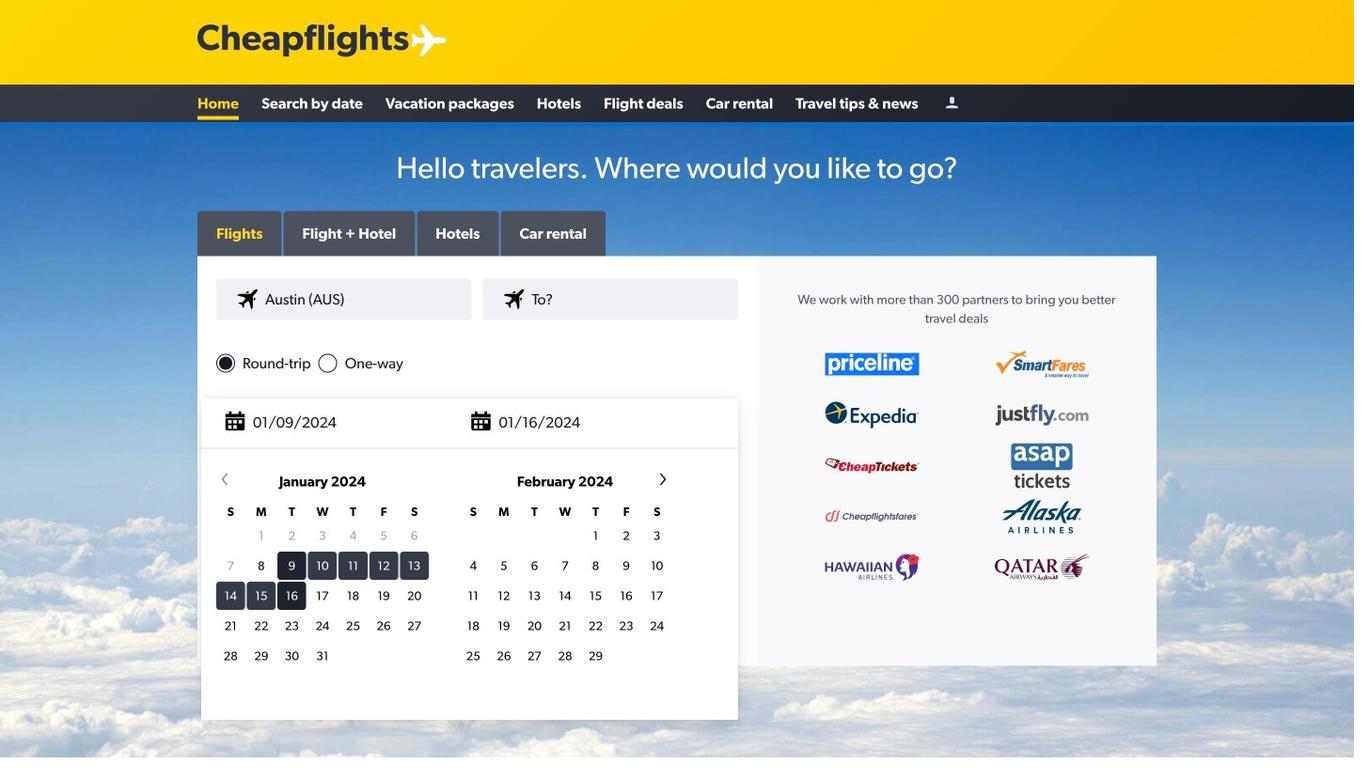 Task type: locate. For each thing, give the bounding box(es) containing it.
justfly image
[[995, 404, 1089, 426]]

start date calendar input use left and right arrow keys to change day. use up and down arrow keys to change week. tab
[[201, 470, 687, 709]]

alaska image
[[995, 493, 1089, 541]]

qatarairways image
[[995, 555, 1089, 581]]

priceline image
[[825, 353, 919, 376]]

asaptickets image
[[995, 441, 1089, 492]]

expedia image
[[825, 402, 919, 429]]

None text field
[[216, 279, 472, 320], [483, 279, 738, 320], [209, 397, 731, 449], [216, 279, 472, 320], [483, 279, 738, 320], [209, 397, 731, 449]]

None text field
[[216, 407, 738, 448]]

hawaiianairlines image
[[825, 554, 919, 581]]



Task type: describe. For each thing, give the bounding box(es) containing it.
cheapflightsfares image
[[825, 510, 919, 524]]

cheaptickets image
[[825, 459, 919, 474]]

smartfares image
[[995, 351, 1089, 379]]



Task type: vqa. For each thing, say whether or not it's contained in the screenshot.
autoeurope Image at the top of the page
no



